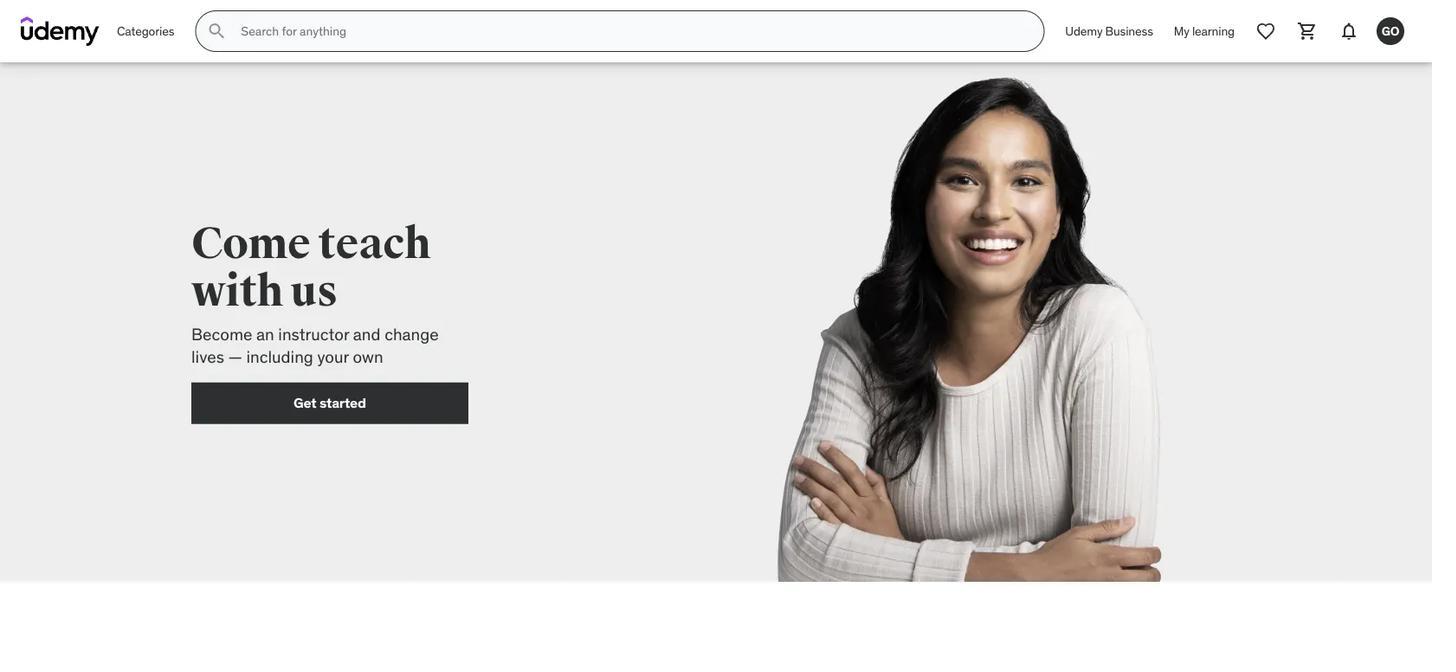 Task type: describe. For each thing, give the bounding box(es) containing it.
—
[[228, 347, 242, 367]]

us
[[291, 264, 338, 319]]

started
[[319, 394, 366, 412]]

own
[[353, 347, 383, 367]]

shopping cart with 0 items image
[[1297, 21, 1318, 42]]

and
[[353, 324, 381, 344]]

including
[[246, 347, 313, 367]]

get started link
[[191, 383, 468, 424]]

lives
[[191, 347, 224, 367]]

instructor
[[278, 324, 349, 344]]

come teach with us become an instructor and change lives — including your own
[[191, 217, 439, 367]]

udemy business
[[1065, 23, 1153, 39]]

submit search image
[[206, 21, 227, 42]]

my learning link
[[1164, 10, 1245, 52]]

wishlist image
[[1256, 21, 1276, 42]]

go
[[1382, 23, 1400, 39]]

teach
[[318, 217, 431, 271]]

notifications image
[[1339, 21, 1359, 42]]

udemy
[[1065, 23, 1103, 39]]

change
[[385, 324, 439, 344]]

categories button
[[107, 10, 185, 52]]

business
[[1105, 23, 1153, 39]]



Task type: locate. For each thing, give the bounding box(es) containing it.
get
[[294, 394, 317, 412]]

categories
[[117, 23, 174, 39]]

get started
[[294, 394, 366, 412]]

an
[[256, 324, 274, 344]]

Search for anything text field
[[238, 16, 1023, 46]]

udemy business link
[[1055, 10, 1164, 52]]

my
[[1174, 23, 1190, 39]]

become
[[191, 324, 252, 344]]

with
[[191, 264, 283, 319]]

come
[[191, 217, 310, 271]]

learning
[[1192, 23, 1235, 39]]

your
[[317, 347, 349, 367]]

udemy image
[[21, 16, 100, 46]]

go link
[[1370, 10, 1411, 52]]

my learning
[[1174, 23, 1235, 39]]



Task type: vqa. For each thing, say whether or not it's contained in the screenshot.
Learn corresponding to Learn more
no



